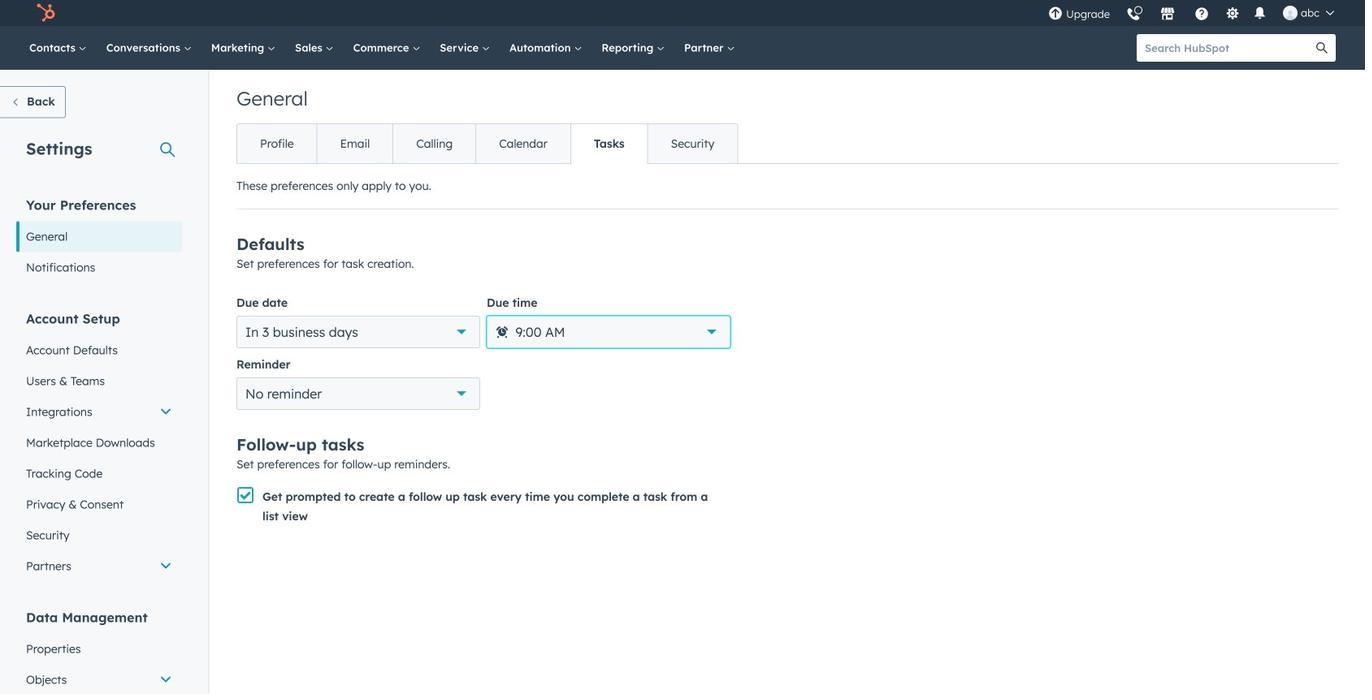 Task type: locate. For each thing, give the bounding box(es) containing it.
your preferences element
[[16, 196, 182, 283]]

menu
[[1040, 0, 1346, 26]]

marketplaces image
[[1161, 7, 1175, 22]]

gary orlando image
[[1283, 6, 1298, 20]]

navigation
[[236, 124, 738, 164]]



Task type: vqa. For each thing, say whether or not it's contained in the screenshot.
your preferences element
yes



Task type: describe. For each thing, give the bounding box(es) containing it.
data management element
[[16, 609, 182, 695]]

Search HubSpot search field
[[1137, 34, 1308, 62]]

account setup element
[[16, 310, 182, 582]]



